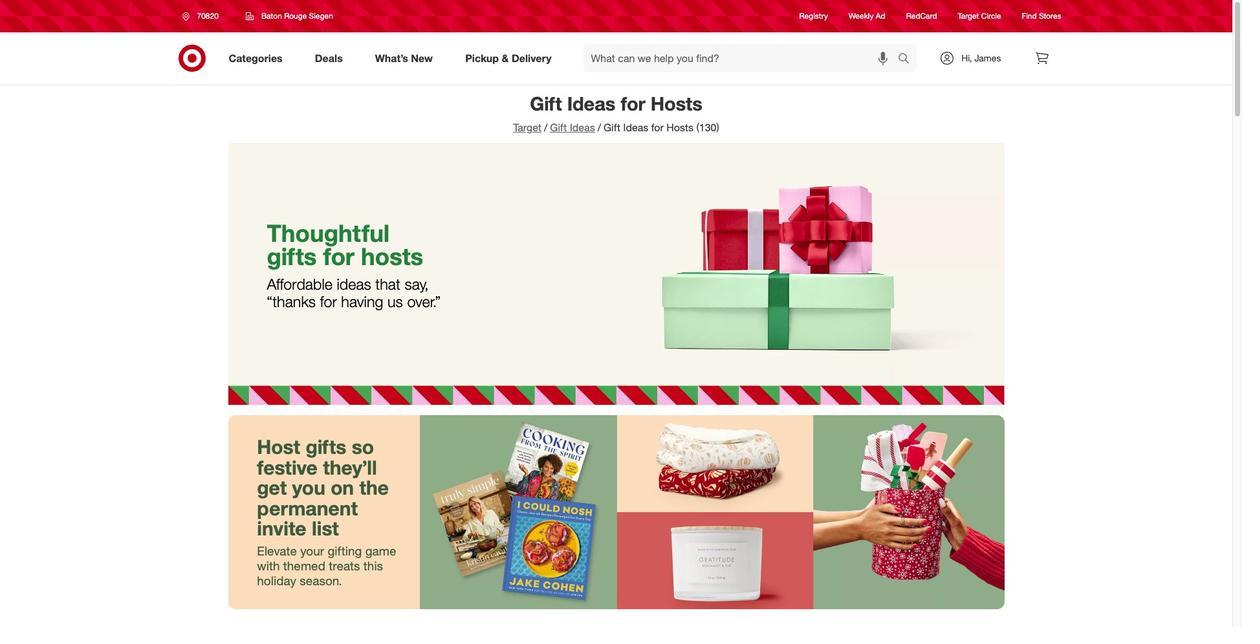 Task type: describe. For each thing, give the bounding box(es) containing it.
1 horizontal spatial target
[[958, 11, 980, 21]]

holiday
[[257, 573, 296, 588]]

us
[[388, 292, 403, 311]]

treats
[[329, 558, 360, 573]]

&
[[502, 52, 509, 64]]

affordable
[[267, 275, 333, 294]]

that
[[376, 275, 401, 294]]

say,
[[405, 275, 429, 294]]

0 vertical spatial hosts
[[651, 92, 703, 115]]

hi,
[[962, 52, 973, 63]]

circle
[[982, 11, 1002, 21]]

find
[[1023, 11, 1037, 21]]

baton rouge siegen
[[261, 11, 333, 21]]

1 / from the left
[[544, 121, 548, 134]]

70820
[[197, 11, 219, 21]]

invite
[[257, 517, 307, 541]]

ideas right target link
[[570, 121, 595, 134]]

delivery
[[512, 52, 552, 64]]

weekly ad link
[[849, 11, 886, 22]]

gifts for host
[[306, 435, 347, 459]]

find stores link
[[1023, 11, 1062, 22]]

weekly
[[849, 11, 874, 21]]

host gifts so festive they'll get you on the permanent invite list elevate your gifting game with themed treats this holiday season.
[[257, 435, 396, 588]]

they'll
[[323, 456, 377, 480]]

1 vertical spatial hosts
[[667, 121, 694, 134]]

get
[[257, 476, 287, 500]]

70820 button
[[174, 5, 232, 28]]

ideas up gift ideas link
[[568, 92, 616, 115]]

what's
[[375, 52, 408, 64]]

target inside the gift ideas for hosts target / gift ideas / gift ideas for hosts (130)
[[513, 121, 542, 134]]

host
[[257, 435, 300, 459]]

(130)
[[697, 121, 720, 134]]

on
[[331, 476, 354, 500]]

your
[[300, 544, 324, 559]]

you
[[292, 476, 326, 500]]

weekly ad
[[849, 11, 886, 21]]

the
[[360, 476, 389, 500]]

gift right gift ideas link
[[604, 121, 621, 134]]

registry
[[800, 11, 829, 21]]

ideas
[[337, 275, 371, 294]]

deals link
[[304, 44, 359, 72]]

baton
[[261, 11, 282, 21]]

registry link
[[800, 11, 829, 22]]

pickup & delivery link
[[455, 44, 568, 72]]

with
[[257, 558, 280, 573]]

this
[[364, 558, 383, 573]]



Task type: locate. For each thing, give the bounding box(es) containing it.
baton rouge siegen button
[[237, 5, 342, 28]]

"thanks
[[267, 292, 316, 311]]

search button
[[893, 44, 924, 75]]

gifts inside host gifts so festive they'll get you on the permanent invite list elevate your gifting game with themed treats this holiday season.
[[306, 435, 347, 459]]

categories link
[[218, 44, 299, 72]]

season.
[[300, 573, 342, 588]]

stores
[[1040, 11, 1062, 21]]

ideas right gift ideas link
[[624, 121, 649, 134]]

list
[[312, 517, 339, 541]]

festive
[[257, 456, 318, 480]]

pickup & delivery
[[466, 52, 552, 64]]

gifting
[[328, 544, 362, 559]]

gift up target link
[[530, 92, 562, 115]]

hosts up (130)
[[651, 92, 703, 115]]

0 vertical spatial gifts
[[267, 242, 317, 271]]

0 vertical spatial target
[[958, 11, 980, 21]]

categories
[[229, 52, 283, 64]]

pickup
[[466, 52, 499, 64]]

gift ideas for hosts target / gift ideas / gift ideas for hosts (130)
[[513, 92, 720, 134]]

gifts for thoughtful
[[267, 242, 317, 271]]

gifts inside thoughtful gifts for hosts affordable ideas that say, "thanks for having us over."
[[267, 242, 317, 271]]

thoughtful gifts for hosts affordable ideas that say, "thanks for having us over."
[[267, 218, 441, 311]]

gift
[[530, 92, 562, 115], [550, 121, 567, 134], [604, 121, 621, 134]]

permanent
[[257, 496, 358, 520]]

siegen
[[309, 11, 333, 21]]

gifts left so on the left of the page
[[306, 435, 347, 459]]

target
[[958, 11, 980, 21], [513, 121, 542, 134]]

over."
[[407, 292, 441, 311]]

what's new
[[375, 52, 433, 64]]

hosts
[[651, 92, 703, 115], [667, 121, 694, 134]]

0 horizontal spatial /
[[544, 121, 548, 134]]

0 horizontal spatial target
[[513, 121, 542, 134]]

elevate
[[257, 544, 297, 559]]

1 vertical spatial gifts
[[306, 435, 347, 459]]

hosts left (130)
[[667, 121, 694, 134]]

james
[[975, 52, 1002, 63]]

so
[[352, 435, 374, 459]]

gift ideas link
[[550, 121, 595, 134]]

for
[[621, 92, 646, 115], [652, 121, 664, 134], [323, 242, 355, 271], [320, 292, 337, 311]]

target circle
[[958, 11, 1002, 21]]

ideas
[[568, 92, 616, 115], [570, 121, 595, 134], [624, 121, 649, 134]]

find stores
[[1023, 11, 1062, 21]]

What can we help you find? suggestions appear below search field
[[584, 44, 902, 72]]

1 horizontal spatial /
[[598, 121, 601, 134]]

thoughtful
[[267, 218, 390, 248]]

2 / from the left
[[598, 121, 601, 134]]

rouge
[[284, 11, 307, 21]]

1 vertical spatial target
[[513, 121, 542, 134]]

/
[[544, 121, 548, 134], [598, 121, 601, 134]]

game
[[366, 544, 396, 559]]

/ right gift ideas link
[[598, 121, 601, 134]]

new
[[411, 52, 433, 64]]

themed
[[283, 558, 326, 573]]

gift right target link
[[550, 121, 567, 134]]

having
[[341, 292, 384, 311]]

redcard link
[[907, 11, 938, 22]]

ad
[[876, 11, 886, 21]]

/ right target link
[[544, 121, 548, 134]]

gifts up "affordable"
[[267, 242, 317, 271]]

target link
[[513, 121, 542, 134]]

gifts
[[267, 242, 317, 271], [306, 435, 347, 459]]

what's new link
[[364, 44, 449, 72]]

hi, james
[[962, 52, 1002, 63]]

deals
[[315, 52, 343, 64]]

target circle link
[[958, 11, 1002, 22]]

target left gift ideas link
[[513, 121, 542, 134]]

target left circle
[[958, 11, 980, 21]]

redcard
[[907, 11, 938, 21]]

hosts
[[361, 242, 423, 271]]

search
[[893, 53, 924, 66]]



Task type: vqa. For each thing, say whether or not it's contained in the screenshot.
find stores
yes



